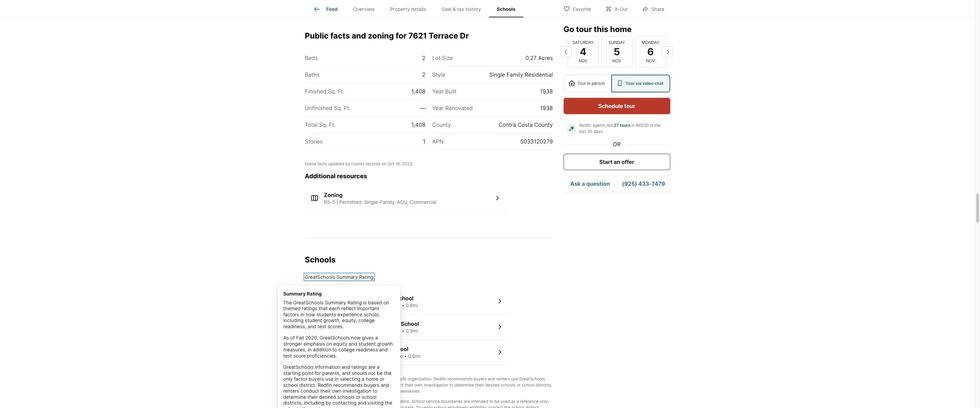 Task type: describe. For each thing, give the bounding box(es) containing it.
1 horizontal spatial buyers
[[364, 382, 380, 388]]

agents
[[593, 123, 606, 128]]

be inside school service boundaries are intended to be used as a reference only; they may change and are not
[[495, 399, 499, 404]]

16,
[[396, 161, 401, 166]]

endorse
[[337, 399, 352, 404]]

5 inside sunday 5 nov
[[614, 46, 620, 58]]

year for year renovated
[[432, 105, 444, 111]]

0.8mi
[[406, 302, 418, 308]]

or down first
[[356, 394, 361, 400]]

readiness,
[[283, 323, 306, 329]]

by left county
[[345, 161, 350, 166]]

provided
[[333, 376, 350, 381]]

visiting inside "first step, and conduct their own investigation to determine their desired schools or school districts, including by contacting and visiting the schools themselves."
[[359, 389, 373, 394]]

tour via video chat option
[[612, 75, 670, 92]]

school data is provided by greatschools
[[305, 376, 383, 381]]

sq. for total
[[319, 121, 327, 128]]

recommends inside greatschools information and ratings are a starting point for parents, and should not be the only factor buyers use in selecting a home or school district. redfin recommends buyers and renters conduct their own investigation to determine their desired schools or school districts, including by contacting and visiting the schools themselves.
[[334, 382, 363, 388]]

residential
[[525, 71, 553, 78]]

use inside greatschools information and ratings are a starting point for parents, and should not be the only factor buyers use in selecting a home or school district. redfin recommends buyers and renters conduct their own investigation to determine their desired schools or school districts, including by contacting and visiting the schools themselves.
[[325, 376, 333, 382]]

94530
[[636, 123, 649, 128]]

ratings inside greatschools information and ratings are a starting point for parents, and should not be the only factor buyers use in selecting a home or school district. redfin recommends buyers and renters conduct their own investigation to determine their desired schools or school districts, including by contacting and visiting the schools themselves.
[[352, 364, 367, 370]]

equity
[[333, 341, 347, 347]]

cerrito
[[338, 346, 357, 353]]

6 inside "kensington elementary school public, k-6 • serves this home • 0.8mi"
[[353, 302, 356, 308]]

in right tours
[[631, 123, 635, 128]]

greatschools inside the , a nonprofit organization. redfin recommends buyers and renters use greatschools information and ratings as a
[[519, 376, 545, 381]]

nov for 6
[[646, 58, 655, 63]]

be inside greatschools information and ratings are a starting point for parents, and should not be the only factor buyers use in selecting a home or school district. redfin recommends buyers and renters conduct their own investigation to determine their desired schools or school districts, including by contacting and visiting the schools themselves.
[[377, 370, 383, 376]]

home inside greatschools information and ratings are a starting point for parents, and should not be the only factor buyers use in selecting a home or school district. redfin recommends buyers and renters conduct their own investigation to determine their desired schools or school districts, including by contacting and visiting the schools themselves.
[[366, 376, 378, 382]]

list box containing tour in person
[[564, 75, 670, 92]]

a right ,
[[386, 376, 388, 381]]

ask a question
[[571, 180, 610, 187]]

renovated
[[445, 105, 473, 111]]

dr
[[460, 31, 469, 41]]

summary inside the greatschools summary rating is based on themed ratings that each reflect important factors in how students experience school, including student growth, equity, college readiness, and test scores.
[[325, 300, 346, 305]]

tax
[[457, 6, 464, 12]]

total
[[305, 121, 318, 128]]

question
[[586, 180, 610, 187]]

start
[[600, 159, 613, 165]]

|
[[337, 199, 338, 205]]

test inside as of fall 2020, greatschools now gives a stronger emphasis on equity and student growth measures, in addition to college readiness and test score proficiencies.
[[283, 353, 292, 359]]

7 /10 for kensington
[[313, 298, 324, 305]]

details
[[411, 6, 426, 12]]

school down point
[[305, 376, 318, 381]]

or left nonprofit
[[380, 376, 384, 382]]

emphasis
[[304, 341, 325, 347]]

including inside the greatschools summary rating is based on themed ratings that each reflect important factors in how students experience school, including student growth, equity, college readiness, and test scores.
[[283, 317, 304, 323]]

sq. for finished
[[328, 88, 336, 95]]

additional
[[305, 172, 336, 180]]

finished sq. ft.
[[305, 88, 345, 95]]

information inside the , a nonprofit organization. redfin recommends buyers and renters use greatschools information and ratings as a
[[305, 382, 327, 388]]

year built
[[432, 88, 457, 95]]

schools left they
[[283, 406, 301, 408]]

student inside as of fall 2020, greatschools now gives a stronger emphasis on equity and student growth measures, in addition to college readiness and test score proficiencies.
[[359, 341, 376, 347]]

schools down ,
[[382, 389, 397, 394]]

share
[[652, 6, 665, 12]]

contra costa county
[[499, 121, 553, 128]]

based
[[368, 300, 382, 305]]

schedule tour
[[599, 103, 635, 109]]

unfinished
[[305, 105, 333, 111]]

conduct inside "first step, and conduct their own investigation to determine their desired schools or school districts, including by contacting and visiting the schools themselves."
[[388, 382, 404, 388]]

ratings inside the greatschools summary rating is based on themed ratings that each reflect important factors in how students experience school, including student growth, equity, college readiness, and test scores.
[[302, 306, 317, 311]]

intended
[[471, 399, 488, 404]]

tour for go
[[576, 25, 592, 34]]

7 for el
[[313, 349, 316, 356]]

in inside the greatschools summary rating is based on themed ratings that each reflect important factors in how students experience school, including student growth, equity, college readiness, and test scores.
[[300, 312, 304, 317]]

on inside as of fall 2020, greatschools now gives a stronger emphasis on equity and student growth measures, in addition to college readiness and test score proficiencies.
[[326, 341, 332, 347]]

offer
[[622, 159, 634, 165]]

measures,
[[283, 347, 307, 353]]

selecting
[[340, 376, 361, 382]]

is inside the greatschools summary rating is based on themed ratings that each reflect important factors in how students experience school, including student growth, equity, college readiness, and test scores.
[[363, 300, 367, 305]]

renters inside the , a nonprofit organization. redfin recommends buyers and renters use greatschools information and ratings as a
[[496, 376, 510, 381]]

redfin up last
[[579, 123, 592, 128]]

to inside as of fall 2020, greatschools now gives a stronger emphasis on equity and student growth measures, in addition to college readiness and test score proficiencies.
[[333, 347, 337, 353]]

1
[[423, 138, 426, 145]]

student inside the greatschools summary rating is based on themed ratings that each reflect important factors in how students experience school, including student growth, equity, college readiness, and test scores.
[[305, 317, 322, 323]]

• right the "8"
[[357, 328, 360, 334]]

additional resources
[[305, 172, 367, 180]]

renters inside greatschools information and ratings are a starting point for parents, and should not be the only factor buyers use in selecting a home or school district. redfin recommends buyers and renters conduct their own investigation to determine their desired schools or school districts, including by contacting and visiting the schools themselves.
[[283, 388, 299, 394]]

1,408 for total sq. ft.
[[411, 121, 426, 128]]

as inside school service boundaries are intended to be used as a reference only; they may change and are not
[[511, 399, 516, 404]]

the inside in the last 30 days
[[654, 123, 661, 128]]

go
[[564, 25, 574, 34]]

start an offer
[[600, 159, 634, 165]]

gives
[[362, 335, 374, 341]]

districts, inside "first step, and conduct their own investigation to determine their desired schools or school districts, including by contacting and visiting the schools themselves."
[[536, 382, 553, 388]]

lot
[[432, 54, 441, 61]]

built
[[445, 88, 457, 95]]

redfin inside the , a nonprofit organization. redfin recommends buyers and renters use greatschools information and ratings as a
[[434, 376, 446, 381]]

redfin up they
[[305, 399, 317, 404]]

2023
[[402, 161, 412, 166]]

433-
[[639, 180, 652, 187]]

costa
[[518, 121, 533, 128]]

(925) 433-7479
[[622, 180, 665, 187]]

of
[[290, 335, 295, 341]]

summary rating
[[283, 291, 322, 297]]

zoning rs-5 | permitted: single-family, adu, commercial
[[324, 192, 437, 205]]

0 vertical spatial rating
[[359, 274, 374, 280]]

the greatschools summary rating is based on themed ratings that each reflect important factors in how students experience school, including student growth, equity, college readiness, and test scores.
[[283, 300, 389, 329]]

middle
[[381, 320, 400, 327]]

school service boundaries are intended to be used as a reference only; they may change and are not
[[305, 399, 549, 408]]

1 vertical spatial is
[[329, 376, 332, 381]]

visiting inside greatschools information and ratings are a starting point for parents, and should not be the only factor buyers use in selecting a home or school district. redfin recommends buyers and renters conduct their own investigation to determine their desired schools or school districts, including by contacting and visiting the schools themselves.
[[368, 400, 384, 406]]

1 horizontal spatial school
[[362, 394, 377, 400]]

as inside the , a nonprofit organization. redfin recommends buyers and renters use greatschools information and ratings as a
[[351, 382, 355, 388]]

this inside "el cerrito senior high school public, 9-12 • serves this home • 0.6mi"
[[381, 353, 389, 359]]

themselves. inside "first step, and conduct their own investigation to determine their desired schools or school districts, including by contacting and visiting the schools themselves."
[[398, 389, 421, 394]]

t.
[[345, 320, 350, 327]]

kensington elementary school public, k-6 • serves this home • 0.8mi
[[332, 295, 418, 308]]

by inside "first step, and conduct their own investigation to determine their desired schools or school districts, including by contacting and visiting the schools themselves."
[[323, 389, 328, 394]]

including inside "first step, and conduct their own investigation to determine their desired schools or school districts, including by contacting and visiting the schools themselves."
[[305, 389, 322, 394]]

school inside school service boundaries are intended to be used as a reference only; they may change and are not
[[412, 399, 425, 404]]

x-
[[615, 6, 620, 12]]

ft. for finished sq. ft.
[[338, 88, 345, 95]]

their up "intended"
[[475, 382, 484, 388]]

30
[[587, 129, 593, 134]]

/10 for fred
[[316, 323, 324, 330]]

favorite button
[[558, 2, 597, 16]]

3 /10
[[313, 323, 324, 330]]

greatschools inside greatschools information and ratings are a starting point for parents, and should not be the only factor buyers use in selecting a home or school district. redfin recommends buyers and renters conduct their own investigation to determine their desired schools or school districts, including by contacting and visiting the schools themselves.
[[283, 364, 314, 370]]

nov for 4
[[579, 58, 588, 63]]

public, for el
[[332, 353, 347, 359]]

1 vertical spatial summary
[[283, 291, 306, 297]]

used
[[501, 399, 510, 404]]

• left 0.8mi
[[402, 302, 404, 308]]

property details
[[390, 6, 426, 12]]

1 vertical spatial schools
[[305, 255, 336, 264]]

5033120279
[[520, 138, 553, 145]]

serves for senior
[[364, 353, 379, 359]]

size
[[442, 54, 453, 61]]

or inside "first step, and conduct their own investigation to determine their desired schools or school districts, including by contacting and visiting the schools themselves."
[[517, 382, 521, 388]]

an
[[614, 159, 620, 165]]

greatschools summary rating
[[305, 274, 374, 280]]

6 inside the monday 6 nov
[[647, 46, 654, 58]]

or right endorse
[[353, 399, 357, 404]]

in inside as of fall 2020, greatschools now gives a stronger emphasis on equity and student growth measures, in addition to college readiness and test score proficiencies.
[[308, 347, 312, 353]]

scores.
[[328, 323, 344, 329]]

acres
[[538, 54, 553, 61]]

a down "el cerrito senior high school public, 9-12 • serves this home • 0.6mi"
[[377, 364, 380, 370]]

start an offer button
[[564, 154, 670, 170]]

to inside "first step, and conduct their own investigation to determine their desired schools or school districts, including by contacting and visiting the schools themselves."
[[450, 382, 454, 388]]

a up first
[[362, 376, 365, 382]]

this inside "kensington elementary school public, k-6 • serves this home • 0.8mi"
[[378, 302, 386, 308]]

students
[[317, 312, 336, 317]]

1938 for year renovated
[[540, 105, 553, 111]]

important
[[357, 306, 379, 311]]

sale & tax history
[[442, 6, 481, 12]]

including inside greatschools information and ratings are a starting point for parents, and should not be the only factor buyers use in selecting a home or school district. redfin recommends buyers and renters conduct their own investigation to determine their desired schools or school districts, including by contacting and visiting the schools themselves.
[[304, 400, 324, 406]]

fall
[[296, 335, 304, 341]]

a right ask
[[582, 180, 585, 187]]

oct
[[388, 161, 394, 166]]

• right k-
[[357, 302, 360, 308]]

sale & tax history tab
[[434, 1, 489, 17]]

recommends inside the , a nonprofit organization. redfin recommends buyers and renters use greatschools information and ratings as a
[[447, 376, 473, 381]]

monday
[[642, 40, 660, 45]]

0 vertical spatial summary
[[337, 274, 358, 280]]

this down the x-out button at the top right
[[594, 25, 609, 34]]

point
[[302, 370, 314, 376]]

serves for korematsu
[[361, 328, 377, 334]]

tour in person
[[578, 81, 605, 86]]

1 county from the left
[[432, 121, 451, 128]]

overview tab
[[346, 1, 383, 17]]

schools up change
[[337, 394, 355, 400]]

school inside "first step, and conduct their own investigation to determine their desired schools or school districts, including by contacting and visiting the schools themselves."
[[522, 382, 535, 388]]

public
[[305, 31, 329, 41]]

this right guarantee
[[379, 399, 386, 404]]

this inside fred t. korematsu middle school public, 7-8 • serves this home • 0.9mi
[[378, 328, 387, 334]]

total sq. ft.
[[305, 121, 336, 128]]

college inside as of fall 2020, greatschools now gives a stronger emphasis on equity and student growth measures, in addition to college readiness and test score proficiencies.
[[339, 347, 355, 353]]

adu,
[[397, 199, 409, 205]]

5 inside zoning rs-5 | permitted: single-family, adu, commercial
[[332, 199, 335, 205]]

reference
[[520, 399, 539, 404]]

districts, inside greatschools information and ratings are a starting point for parents, and should not be the only factor buyers use in selecting a home or school district. redfin recommends buyers and renters conduct their own investigation to determine their desired schools or school districts, including by contacting and visiting the schools themselves.
[[283, 400, 303, 406]]

in inside greatschools information and ratings are a starting point for parents, and should not be the only factor buyers use in selecting a home or school district. redfin recommends buyers and renters conduct their own investigation to determine their desired schools or school districts, including by contacting and visiting the schools themselves.
[[335, 376, 339, 382]]

nonprofit
[[389, 376, 407, 381]]

tour in person option
[[564, 75, 612, 92]]

el
[[332, 346, 337, 353]]

their up does
[[320, 388, 331, 394]]

• right 12
[[360, 353, 363, 359]]

to inside greatschools information and ratings are a starting point for parents, and should not be the only factor buyers use in selecting a home or school district. redfin recommends buyers and renters conduct their own investigation to determine their desired schools or school districts, including by contacting and visiting the schools themselves.
[[373, 388, 377, 394]]

7 /10 for el
[[313, 349, 324, 356]]

desired inside greatschools information and ratings are a starting point for parents, and should not be the only factor buyers use in selecting a home or school district. redfin recommends buyers and renters conduct their own investigation to determine their desired schools or school districts, including by contacting and visiting the schools themselves.
[[319, 394, 336, 400]]

tab list containing feed
[[305, 0, 529, 17]]

,
[[383, 376, 384, 381]]



Task type: vqa. For each thing, say whether or not it's contained in the screenshot.


Task type: locate. For each thing, give the bounding box(es) containing it.
/10 for el
[[316, 349, 324, 356]]

next image
[[662, 46, 673, 57]]

a inside as of fall 2020, greatschools now gives a stronger emphasis on equity and student growth measures, in addition to college readiness and test score proficiencies.
[[375, 335, 378, 341]]

records
[[366, 161, 380, 166]]

redfin inside greatschools information and ratings are a starting point for parents, and should not be the only factor buyers use in selecting a home or school district. redfin recommends buyers and renters conduct their own investigation to determine their desired schools or school districts, including by contacting and visiting the schools themselves.
[[318, 382, 332, 388]]

determine inside greatschools information and ratings are a starting point for parents, and should not be the only factor buyers use in selecting a home or school district. redfin recommends buyers and renters conduct their own investigation to determine their desired schools or school districts, including by contacting and visiting the schools themselves.
[[283, 394, 306, 400]]

home up sunday
[[610, 25, 632, 34]]

year for year built
[[432, 88, 444, 95]]

0 vertical spatial 7 /10
[[313, 298, 324, 305]]

ratings inside the , a nonprofit organization. redfin recommends buyers and renters use greatschools information and ratings as a
[[336, 382, 350, 388]]

the
[[283, 300, 292, 305]]

to right "intended"
[[489, 399, 493, 404]]

1 horizontal spatial facts
[[331, 31, 350, 41]]

/10 for kensington
[[316, 298, 324, 305]]

0 vertical spatial 5
[[614, 46, 620, 58]]

college inside the greatschools summary rating is based on themed ratings that each reflect important factors in how students experience school, including student growth, equity, college readiness, and test scores.
[[359, 317, 375, 323]]

7 for kensington
[[313, 298, 316, 305]]

nov for 5
[[613, 58, 621, 63]]

greatschools up reference
[[519, 376, 545, 381]]

renters
[[496, 376, 510, 381], [283, 388, 299, 394]]

0 horizontal spatial for
[[315, 370, 321, 376]]

guarantee
[[359, 399, 378, 404]]

0 horizontal spatial conduct
[[301, 388, 319, 394]]

fred t. korematsu middle school public, 7-8 • serves this home • 0.9mi
[[332, 320, 419, 334]]

tour for tour via video chat
[[626, 81, 635, 86]]

own inside "first step, and conduct their own investigation to determine their desired schools or school districts, including by contacting and visiting the schools themselves."
[[415, 382, 423, 388]]

summary
[[337, 274, 358, 280], [283, 291, 306, 297], [325, 300, 346, 305]]

baths
[[305, 71, 320, 78]]

0 horizontal spatial nov
[[579, 58, 588, 63]]

1 horizontal spatial as
[[511, 399, 516, 404]]

the right guarantee
[[385, 400, 392, 406]]

college up 9- at the bottom
[[339, 347, 355, 353]]

is down parents,
[[329, 376, 332, 381]]

determine
[[455, 382, 474, 388], [283, 394, 306, 400]]

the inside "first step, and conduct their own investigation to determine their desired schools or school districts, including by contacting and visiting the schools themselves."
[[374, 389, 381, 394]]

conduct
[[388, 382, 404, 388], [301, 388, 319, 394]]

for inside greatschools information and ratings are a starting point for parents, and should not be the only factor buyers use in selecting a home or school district. redfin recommends buyers and renters conduct their own investigation to determine their desired schools or school districts, including by contacting and visiting the schools themselves.
[[315, 370, 321, 376]]

not up step,
[[368, 370, 376, 376]]

redfin does not endorse or guarantee this information.
[[305, 399, 411, 404]]

is up important
[[363, 300, 367, 305]]

nov down sunday
[[613, 58, 621, 63]]

factors
[[283, 312, 299, 317]]

1 vertical spatial 1938
[[540, 105, 553, 111]]

0 vertical spatial schools
[[497, 6, 516, 12]]

2 vertical spatial rating
[[348, 300, 362, 305]]

1 horizontal spatial not
[[355, 405, 361, 408]]

summary up the
[[283, 291, 306, 297]]

schools right history on the left of the page
[[497, 6, 516, 12]]

list box
[[564, 75, 670, 92]]

1,408 up —
[[411, 88, 426, 95]]

is
[[363, 300, 367, 305], [329, 376, 332, 381]]

facts
[[331, 31, 350, 41], [317, 161, 327, 166]]

districts,
[[536, 382, 553, 388], [283, 400, 303, 406]]

redfin up "first step, and conduct their own investigation to determine their desired schools or school districts, including by contacting and visiting the schools themselves."
[[434, 376, 446, 381]]

on inside the greatschools summary rating is based on themed ratings that each reflect important factors in how students experience school, including student growth, equity, college readiness, and test scores.
[[383, 300, 389, 305]]

not inside greatschools information and ratings are a starting point for parents, and should not be the only factor buyers use in selecting a home or school district. redfin recommends buyers and renters conduct their own investigation to determine their desired schools or school districts, including by contacting and visiting the schools themselves.
[[368, 370, 376, 376]]

data
[[319, 376, 328, 381]]

1 vertical spatial for
[[315, 370, 321, 376]]

2 horizontal spatial not
[[368, 370, 376, 376]]

history
[[466, 6, 481, 12]]

1 horizontal spatial tour
[[625, 103, 635, 109]]

1 vertical spatial renters
[[283, 388, 299, 394]]

public, inside fred t. korematsu middle school public, 7-8 • serves this home • 0.9mi
[[332, 328, 347, 334]]

1 7 /10 from the top
[[313, 298, 324, 305]]

None button
[[568, 36, 599, 67], [601, 36, 632, 67], [635, 36, 666, 67], [568, 36, 599, 67], [601, 36, 632, 67], [635, 36, 666, 67]]

1 2 from the top
[[422, 54, 426, 61]]

conduct down the district.
[[301, 388, 319, 394]]

tab list
[[305, 0, 529, 17]]

9-
[[348, 353, 353, 359]]

determine inside "first step, and conduct their own investigation to determine their desired schools or school districts, including by contacting and visiting the schools themselves."
[[455, 382, 474, 388]]

1 vertical spatial 6
[[353, 302, 356, 308]]

contacting
[[329, 389, 350, 394], [333, 400, 357, 406]]

1 vertical spatial determine
[[283, 394, 306, 400]]

family
[[507, 71, 523, 78]]

use
[[325, 376, 333, 382], [511, 376, 518, 381]]

2 vertical spatial ratings
[[336, 382, 350, 388]]

0 vertical spatial not
[[368, 370, 376, 376]]

for left 7621
[[396, 31, 407, 41]]

does
[[318, 399, 328, 404]]

days
[[594, 129, 603, 134]]

3 public, from the top
[[332, 353, 347, 359]]

video
[[643, 81, 654, 86]]

school inside fred t. korematsu middle school public, 7-8 • serves this home • 0.9mi
[[401, 320, 419, 327]]

0 horizontal spatial test
[[283, 353, 292, 359]]

growth
[[377, 341, 393, 347]]

1 vertical spatial 5
[[332, 199, 335, 205]]

school inside "kensington elementary school public, k-6 • serves this home • 0.8mi"
[[395, 295, 414, 302]]

greatschools up summary rating
[[305, 274, 335, 280]]

korematsu
[[351, 320, 380, 327]]

1 vertical spatial conduct
[[301, 388, 319, 394]]

how
[[306, 312, 315, 317]]

1 horizontal spatial 6
[[647, 46, 654, 58]]

0 vertical spatial renters
[[496, 376, 510, 381]]

public, down the kensington
[[332, 302, 347, 308]]

rating up that
[[307, 291, 322, 297]]

2 public, from the top
[[332, 328, 347, 334]]

themselves. inside greatschools information and ratings are a starting point for parents, and should not be the only factor buyers use in selecting a home or school district. redfin recommends buyers and renters conduct their own investigation to determine their desired schools or school districts, including by contacting and visiting the schools themselves.
[[302, 406, 329, 408]]

0 horizontal spatial determine
[[283, 394, 306, 400]]

to down equity
[[333, 347, 337, 353]]

1 vertical spatial visiting
[[368, 400, 384, 406]]

public, inside "el cerrito senior high school public, 9-12 • serves this home • 0.6mi"
[[332, 353, 347, 359]]

family,
[[380, 199, 396, 205]]

home inside "kensington elementary school public, k-6 • serves this home • 0.8mi"
[[388, 302, 400, 308]]

1938 for year built
[[540, 88, 553, 95]]

desired inside "first step, and conduct their own investigation to determine their desired schools or school districts, including by contacting and visiting the schools themselves."
[[485, 382, 500, 388]]

0 horizontal spatial own
[[332, 388, 342, 394]]

2 use from the left
[[511, 376, 518, 381]]

rating up the reflect
[[348, 300, 362, 305]]

0 vertical spatial student
[[305, 317, 322, 323]]

0 vertical spatial own
[[415, 382, 423, 388]]

/10 up that
[[316, 298, 324, 305]]

own down organization.
[[415, 382, 423, 388]]

in left person
[[587, 81, 591, 86]]

on left oct
[[382, 161, 386, 166]]

1 use from the left
[[325, 376, 333, 382]]

facts right home
[[317, 161, 327, 166]]

home down growth
[[390, 353, 403, 359]]

test
[[318, 323, 326, 329], [283, 353, 292, 359]]

• left 0.9mi
[[402, 328, 405, 334]]

not inside school service boundaries are intended to be used as a reference only; they may change and are not
[[355, 405, 361, 408]]

stories
[[305, 138, 323, 145]]

0 vertical spatial conduct
[[388, 382, 404, 388]]

0 vertical spatial college
[[359, 317, 375, 323]]

in right 94530 on the top of page
[[650, 123, 653, 128]]

1 vertical spatial investigation
[[343, 388, 372, 394]]

districts, left they
[[283, 400, 303, 406]]

1 1938 from the top
[[540, 88, 553, 95]]

schools up used
[[501, 382, 516, 388]]

• left 0.6mi
[[404, 353, 407, 359]]

home down middle
[[388, 328, 401, 334]]

school
[[395, 295, 414, 302], [401, 320, 419, 327], [390, 346, 409, 353], [305, 376, 318, 381], [412, 399, 425, 404]]

county
[[351, 161, 365, 166]]

0 vertical spatial recommends
[[447, 376, 473, 381]]

serves inside "el cerrito senior high school public, 9-12 • serves this home • 0.6mi"
[[364, 353, 379, 359]]

home inside fred t. korematsu middle school public, 7-8 • serves this home • 0.9mi
[[388, 328, 401, 334]]

0 horizontal spatial themselves.
[[302, 406, 329, 408]]

1 vertical spatial test
[[283, 353, 292, 359]]

contacting right does
[[333, 400, 357, 406]]

desired up change
[[319, 394, 336, 400]]

ft. for total sq. ft.
[[329, 121, 336, 128]]

0 vertical spatial ratings
[[302, 306, 317, 311]]

2 left lot
[[422, 54, 426, 61]]

nov down the 4 at top
[[579, 58, 588, 63]]

nov inside the monday 6 nov
[[646, 58, 655, 63]]

serves
[[361, 302, 377, 308], [361, 328, 377, 334], [364, 353, 379, 359]]

tour
[[576, 25, 592, 34], [625, 103, 635, 109]]

1 vertical spatial facts
[[317, 161, 327, 166]]

tour inside the schedule tour 'button'
[[625, 103, 635, 109]]

or up reference
[[517, 382, 521, 388]]

to inside school service boundaries are intended to be used as a reference only; they may change and are not
[[489, 399, 493, 404]]

2 vertical spatial public,
[[332, 353, 347, 359]]

by inside greatschools information and ratings are a starting point for parents, and should not be the only factor buyers use in selecting a home or school district. redfin recommends buyers and renters conduct their own investigation to determine their desired schools or school districts, including by contacting and visiting the schools themselves.
[[326, 400, 331, 406]]

serves inside "kensington elementary school public, k-6 • serves this home • 0.8mi"
[[361, 302, 377, 308]]

buyers up "intended"
[[474, 376, 487, 381]]

1 year from the top
[[432, 88, 444, 95]]

test inside the greatschools summary rating is based on themed ratings that each reflect important factors in how students experience school, including student growth, equity, college readiness, and test scores.
[[318, 323, 326, 329]]

tour right schedule
[[625, 103, 635, 109]]

2 year from the top
[[432, 105, 444, 111]]

7 down 'emphasis'
[[313, 349, 316, 356]]

determine up the boundaries
[[455, 382, 474, 388]]

not down redfin does not endorse or guarantee this information. on the bottom left
[[355, 405, 361, 408]]

or
[[613, 141, 621, 148]]

2 vertical spatial are
[[348, 405, 354, 408]]

2 vertical spatial not
[[355, 405, 361, 408]]

may
[[315, 405, 323, 408]]

2 1,408 from the top
[[411, 121, 426, 128]]

nov inside the 'saturday 4 nov'
[[579, 58, 588, 63]]

ft. down the finished sq. ft.
[[344, 105, 351, 111]]

greatschools up equity
[[320, 335, 350, 341]]

2 for baths
[[422, 71, 426, 78]]

on for based
[[383, 300, 389, 305]]

x-out
[[615, 6, 628, 12]]

ratings down school data is provided by greatschools
[[336, 382, 350, 388]]

year left "built"
[[432, 88, 444, 95]]

tour up saturday
[[576, 25, 592, 34]]

1 vertical spatial 1,408
[[411, 121, 426, 128]]

1 vertical spatial /10
[[316, 323, 324, 330]]

4
[[580, 46, 587, 58]]

2 for beds
[[422, 54, 426, 61]]

by down should
[[351, 376, 356, 381]]

0 horizontal spatial use
[[325, 376, 333, 382]]

saturday
[[573, 40, 594, 45]]

permitted:
[[339, 199, 363, 205]]

3 nov from the left
[[646, 58, 655, 63]]

0 horizontal spatial are
[[348, 405, 354, 408]]

0 vertical spatial ft.
[[338, 88, 345, 95]]

1 horizontal spatial college
[[359, 317, 375, 323]]

redfin down 'data' at bottom
[[318, 382, 332, 388]]

ratings up how
[[302, 306, 317, 311]]

property
[[390, 6, 410, 12]]

for
[[396, 31, 407, 41], [315, 370, 321, 376]]

0 horizontal spatial 6
[[353, 302, 356, 308]]

1 nov from the left
[[579, 58, 588, 63]]

ft. down unfinished sq. ft.
[[329, 121, 336, 128]]

7-
[[348, 328, 353, 334]]

1 horizontal spatial nov
[[613, 58, 621, 63]]

service
[[426, 399, 440, 404]]

1 vertical spatial ratings
[[352, 364, 367, 370]]

by right the may
[[326, 400, 331, 406]]

the down step,
[[374, 389, 381, 394]]

2 nov from the left
[[613, 58, 621, 63]]

score
[[293, 353, 306, 359]]

0 horizontal spatial tour
[[576, 25, 592, 34]]

2 7 from the top
[[313, 349, 316, 356]]

as
[[351, 382, 355, 388], [511, 399, 516, 404]]

tour left person
[[578, 81, 586, 86]]

1 1,408 from the top
[[411, 88, 426, 95]]

schools tab
[[489, 1, 523, 17]]

1 horizontal spatial investigation
[[424, 382, 448, 388]]

facts for public
[[331, 31, 350, 41]]

only
[[283, 376, 293, 382]]

by
[[345, 161, 350, 166], [351, 376, 356, 381], [323, 389, 328, 394], [326, 400, 331, 406]]

tour left via
[[626, 81, 635, 86]]

0 horizontal spatial districts,
[[283, 400, 303, 406]]

1 horizontal spatial test
[[318, 323, 326, 329]]

terrace
[[429, 31, 458, 41]]

5 left the "|"
[[332, 199, 335, 205]]

school inside "el cerrito senior high school public, 9-12 • serves this home • 0.6mi"
[[390, 346, 409, 353]]

conduct inside greatschools information and ratings are a starting point for parents, and should not be the only factor buyers use in selecting a home or school district. redfin recommends buyers and renters conduct their own investigation to determine their desired schools or school districts, including by contacting and visiting the schools themselves.
[[301, 388, 319, 394]]

determine up they
[[283, 394, 306, 400]]

1 horizontal spatial desired
[[485, 382, 500, 388]]

0 vertical spatial sq.
[[328, 88, 336, 95]]

tour for tour in person
[[578, 81, 586, 86]]

0 horizontal spatial 5
[[332, 199, 335, 205]]

this down the high
[[381, 353, 389, 359]]

or
[[380, 376, 384, 382], [517, 382, 521, 388], [356, 394, 361, 400], [353, 399, 357, 404]]

5 down sunday
[[614, 46, 620, 58]]

1 horizontal spatial renters
[[496, 376, 510, 381]]

desired up "intended"
[[485, 382, 500, 388]]

home
[[610, 25, 632, 34], [388, 302, 400, 308], [388, 328, 401, 334], [390, 353, 403, 359], [366, 376, 378, 382]]

factor
[[294, 376, 307, 382]]

tour via video chat
[[626, 81, 664, 86]]

use inside the , a nonprofit organization. redfin recommends buyers and renters use greatschools information and ratings as a
[[511, 376, 518, 381]]

home facts updated by county records on oct 16, 2023 .
[[305, 161, 413, 166]]

home inside "el cerrito senior high school public, 9-12 • serves this home • 0.6mi"
[[390, 353, 403, 359]]

led
[[607, 123, 613, 128]]

0 vertical spatial are
[[368, 364, 376, 370]]

0 vertical spatial public,
[[332, 302, 347, 308]]

contacting inside "first step, and conduct their own investigation to determine their desired schools or school districts, including by contacting and visiting the schools themselves."
[[329, 389, 350, 394]]

0 vertical spatial is
[[363, 300, 367, 305]]

buyers inside the , a nonprofit organization. redfin recommends buyers and renters use greatschools information and ratings as a
[[474, 376, 487, 381]]

2 tour from the left
[[626, 81, 635, 86]]

investigation up service
[[424, 382, 448, 388]]

year renovated
[[432, 105, 473, 111]]

their up they
[[308, 394, 318, 400]]

public, for fred
[[332, 328, 347, 334]]

sq. for unfinished
[[334, 105, 342, 111]]

1 horizontal spatial districts,
[[536, 382, 553, 388]]

last
[[579, 129, 586, 134]]

their down organization.
[[405, 382, 414, 388]]

0 horizontal spatial college
[[339, 347, 355, 353]]

greatschools inside as of fall 2020, greatschools now gives a stronger emphasis on equity and student growth measures, in addition to college readiness and test score proficiencies.
[[320, 335, 350, 341]]

contacting inside greatschools information and ratings are a starting point for parents, and should not be the only factor buyers use in selecting a home or school district. redfin recommends buyers and renters conduct their own investigation to determine their desired schools or school districts, including by contacting and visiting the schools themselves.
[[333, 400, 357, 406]]

proficiencies.
[[307, 353, 337, 359]]

27
[[614, 123, 619, 128]]

greatschools up step,
[[357, 376, 383, 381]]

2 2 from the top
[[422, 71, 426, 78]]

schools
[[497, 6, 516, 12], [305, 255, 336, 264]]

greatschools down summary rating
[[293, 300, 324, 305]]

ft. up unfinished sq. ft.
[[338, 88, 345, 95]]

in inside in the last 30 days
[[650, 123, 653, 128]]

property details tab
[[383, 1, 434, 17]]

1 vertical spatial year
[[432, 105, 444, 111]]

6 down monday
[[647, 46, 654, 58]]

school up 0.9mi
[[401, 320, 419, 327]]

0 vertical spatial on
[[382, 161, 386, 166]]

go tour this home
[[564, 25, 632, 34]]

recommends up the boundaries
[[447, 376, 473, 381]]

0 vertical spatial 7
[[313, 298, 316, 305]]

greatschools inside the greatschools summary rating is based on themed ratings that each reflect important factors in how students experience school, including student growth, equity, college readiness, and test scores.
[[293, 300, 324, 305]]

boundaries
[[441, 399, 463, 404]]

1 vertical spatial including
[[305, 389, 322, 394]]

1 vertical spatial college
[[339, 347, 355, 353]]

12
[[353, 353, 359, 359]]

on for records
[[382, 161, 386, 166]]

2 horizontal spatial are
[[464, 399, 470, 404]]

as down selecting
[[351, 382, 355, 388]]

7 up how
[[313, 298, 316, 305]]

1 horizontal spatial be
[[495, 399, 499, 404]]

0 vertical spatial for
[[396, 31, 407, 41]]

1 public, from the top
[[332, 302, 347, 308]]

schools inside tab
[[497, 6, 516, 12]]

lot size
[[432, 54, 453, 61]]

1938 down residential on the top right of the page
[[540, 88, 553, 95]]

nov inside sunday 5 nov
[[613, 58, 621, 63]]

1 horizontal spatial tour
[[626, 81, 635, 86]]

now
[[351, 335, 361, 341]]

1 vertical spatial ft.
[[344, 105, 351, 111]]

2 vertical spatial sq.
[[319, 121, 327, 128]]

0 vertical spatial districts,
[[536, 382, 553, 388]]

should
[[352, 370, 367, 376]]

tours
[[620, 123, 631, 128]]

the right 94530 on the top of page
[[654, 123, 661, 128]]

style
[[432, 71, 445, 78]]

facts for home
[[317, 161, 327, 166]]

sunday 5 nov
[[609, 40, 625, 63]]

this
[[594, 25, 609, 34], [378, 302, 386, 308], [378, 328, 387, 334], [381, 353, 389, 359], [379, 399, 386, 404]]

updated
[[328, 161, 344, 166]]

2 horizontal spatial buyers
[[474, 376, 487, 381]]

0 vertical spatial year
[[432, 88, 444, 95]]

greatschools up starting
[[283, 364, 314, 370]]

2 horizontal spatial school
[[522, 382, 535, 388]]

k-
[[348, 302, 353, 308]]

1 7 from the top
[[313, 298, 316, 305]]

schools up greatschools summary rating
[[305, 255, 336, 264]]

ask a question link
[[571, 180, 610, 187]]

in inside option
[[587, 81, 591, 86]]

each
[[329, 306, 340, 311]]

tour for schedule
[[625, 103, 635, 109]]

2 1938 from the top
[[540, 105, 553, 111]]

investigation inside "first step, and conduct their own investigation to determine their desired schools or school districts, including by contacting and visiting the schools themselves."
[[424, 382, 448, 388]]

public, down fred
[[332, 328, 347, 334]]

1 vertical spatial public,
[[332, 328, 347, 334]]

school up reference
[[522, 382, 535, 388]]

0 horizontal spatial county
[[432, 121, 451, 128]]

1 vertical spatial on
[[383, 300, 389, 305]]

1 vertical spatial districts,
[[283, 400, 303, 406]]

1 horizontal spatial student
[[359, 341, 376, 347]]

a left reference
[[517, 399, 519, 404]]

and inside the greatschools summary rating is based on themed ratings that each reflect important factors in how students experience school, including student growth, equity, college readiness, and test scores.
[[308, 323, 316, 329]]

own up endorse
[[332, 388, 342, 394]]

and inside school service boundaries are intended to be used as a reference only; they may change and are not
[[339, 405, 346, 408]]

own inside greatschools information and ratings are a starting point for parents, and should not be the only factor buyers use in selecting a home or school district. redfin recommends buyers and renters conduct their own investigation to determine their desired schools or school districts, including by contacting and visiting the schools themselves.
[[332, 388, 342, 394]]

1 vertical spatial 7
[[313, 349, 316, 356]]

rating inside the greatschools summary rating is based on themed ratings that each reflect important factors in how students experience school, including student growth, equity, college readiness, and test scores.
[[348, 300, 362, 305]]

home
[[305, 161, 316, 166]]

starting
[[283, 370, 301, 376]]

serves inside fred t. korematsu middle school public, 7-8 • serves this home • 0.9mi
[[361, 328, 377, 334]]

0 vertical spatial test
[[318, 323, 326, 329]]

2 vertical spatial /10
[[316, 349, 324, 356]]

home down elementary
[[388, 302, 400, 308]]

this down elementary
[[378, 302, 386, 308]]

&
[[453, 6, 456, 12]]

the up ,
[[384, 370, 391, 376]]

buyers up the district.
[[309, 376, 324, 382]]

1,408 for finished sq. ft.
[[411, 88, 426, 95]]

county up 5033120279
[[534, 121, 553, 128]]

1 vertical spatial rating
[[307, 291, 322, 297]]

2 7 /10 from the top
[[313, 349, 324, 356]]

sq. right 'finished'
[[328, 88, 336, 95]]

a inside school service boundaries are intended to be used as a reference only; they may change and are not
[[517, 399, 519, 404]]

via
[[636, 81, 642, 86]]

a left first
[[356, 382, 359, 388]]

investigation inside greatschools information and ratings are a starting point for parents, and should not be the only factor buyers use in selecting a home or school district. redfin recommends buyers and renters conduct their own investigation to determine their desired schools or school districts, including by contacting and visiting the schools themselves.
[[343, 388, 372, 394]]

themselves.
[[398, 389, 421, 394], [302, 406, 329, 408]]

1 vertical spatial information
[[305, 382, 327, 388]]

1 horizontal spatial is
[[363, 300, 367, 305]]

0 horizontal spatial buyers
[[309, 376, 324, 382]]

2 county from the left
[[534, 121, 553, 128]]

1 tour from the left
[[578, 81, 586, 86]]

7 /10 up that
[[313, 298, 324, 305]]

student up 3
[[305, 317, 322, 323]]

first step, and conduct their own investigation to determine their desired schools or school districts, including by contacting and visiting the schools themselves.
[[305, 382, 553, 394]]

1 vertical spatial as
[[511, 399, 516, 404]]

0 horizontal spatial school
[[283, 382, 298, 388]]

1 horizontal spatial 5
[[614, 46, 620, 58]]

are inside greatschools information and ratings are a starting point for parents, and should not be the only factor buyers use in selecting a home or school district. redfin recommends buyers and renters conduct their own investigation to determine their desired schools or school districts, including by contacting and visiting the schools themselves.
[[368, 364, 376, 370]]

8
[[353, 328, 356, 334]]

information inside greatschools information and ratings are a starting point for parents, and should not be the only factor buyers use in selecting a home or school district. redfin recommends buyers and renters conduct their own investigation to determine their desired schools or school districts, including by contacting and visiting the schools themselves.
[[315, 364, 340, 370]]

schedule tour button
[[564, 98, 670, 114]]

to down step,
[[373, 388, 377, 394]]

1 horizontal spatial for
[[396, 31, 407, 41]]

0 horizontal spatial student
[[305, 317, 322, 323]]

previous image
[[561, 46, 572, 57]]

public, inside "kensington elementary school public, k-6 • serves this home • 0.8mi"
[[332, 302, 347, 308]]

school up 0.8mi
[[395, 295, 414, 302]]

0 vertical spatial themselves.
[[398, 389, 421, 394]]

1 horizontal spatial county
[[534, 121, 553, 128]]

0 horizontal spatial not
[[329, 399, 335, 404]]

are down "el cerrito senior high school public, 9-12 • serves this home • 0.6mi"
[[368, 364, 376, 370]]

ft. for unfinished sq. ft.
[[344, 105, 351, 111]]

growth,
[[324, 317, 341, 323]]

test right 3
[[318, 323, 326, 329]]

resources
[[337, 172, 367, 180]]

0 horizontal spatial facts
[[317, 161, 327, 166]]

experience
[[338, 312, 363, 317]]



